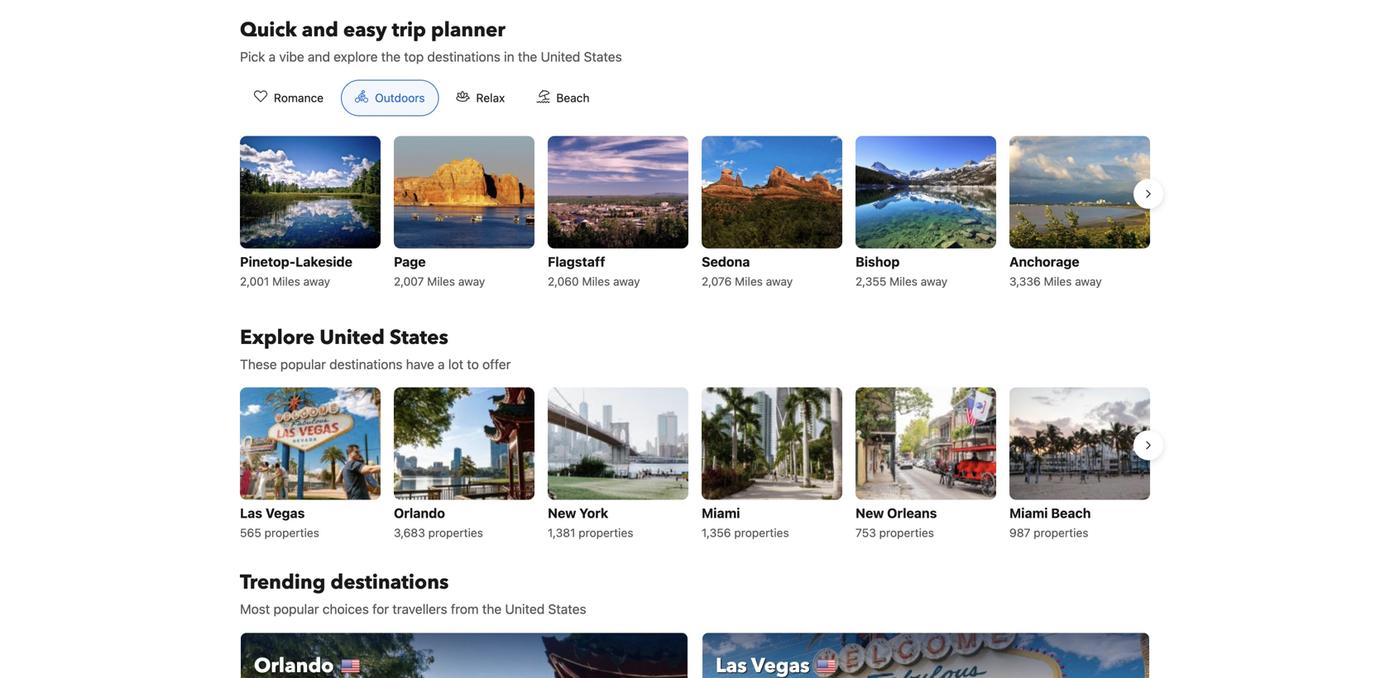 Task type: describe. For each thing, give the bounding box(es) containing it.
have
[[406, 357, 434, 372]]

anchorage 3,336 miles away
[[1010, 254, 1102, 288]]

3,336
[[1010, 275, 1041, 288]]

page 2,007 miles away
[[394, 254, 485, 288]]

3,683
[[394, 526, 425, 540]]

united inside explore united states these popular destinations have a lot to offer
[[320, 324, 385, 352]]

flagstaff
[[548, 254, 605, 270]]

flagstaff 2,060 miles away
[[548, 254, 640, 288]]

orlando
[[394, 506, 445, 521]]

miami beach 987 properties
[[1010, 506, 1091, 540]]

page
[[394, 254, 426, 270]]

2,001
[[240, 275, 269, 288]]

vegas
[[266, 506, 305, 521]]

new orleans 753 properties
[[856, 506, 937, 540]]

destinations inside explore united states these popular destinations have a lot to offer
[[329, 357, 403, 372]]

away for sedona
[[766, 275, 793, 288]]

popular inside trending destinations most popular choices for travellers from the united states
[[273, 602, 319, 617]]

romance
[[274, 91, 324, 105]]

choices
[[323, 602, 369, 617]]

the inside trending destinations most popular choices for travellers from the united states
[[482, 602, 502, 617]]

miles for anchorage
[[1044, 275, 1072, 288]]

miami for beach
[[1010, 506, 1048, 521]]

properties for miami beach
[[1034, 526, 1089, 540]]

relax
[[476, 91, 505, 105]]

easy
[[343, 16, 387, 44]]

2,076
[[702, 275, 732, 288]]

2,007
[[394, 275, 424, 288]]

pick
[[240, 49, 265, 64]]

states inside trending destinations most popular choices for travellers from the united states
[[548, 602, 586, 617]]

states inside explore united states these popular destinations have a lot to offer
[[390, 324, 448, 352]]

united inside trending destinations most popular choices for travellers from the united states
[[505, 602, 545, 617]]

travellers
[[392, 602, 447, 617]]

away for anchorage
[[1075, 275, 1102, 288]]

1,356
[[702, 526, 731, 540]]

miami 1,356 properties
[[702, 506, 789, 540]]

tab list containing romance
[[227, 80, 617, 117]]

away for flagstaff
[[613, 275, 640, 288]]

las
[[240, 506, 262, 521]]

in
[[504, 49, 514, 64]]

a inside explore united states these popular destinations have a lot to offer
[[438, 357, 445, 372]]

orleans
[[887, 506, 937, 521]]

trending
[[240, 569, 326, 597]]

miles for flagstaff
[[582, 275, 610, 288]]

miles for page
[[427, 275, 455, 288]]

planner
[[431, 16, 505, 44]]

2,060
[[548, 275, 579, 288]]

miles for sedona
[[735, 275, 763, 288]]

explore
[[240, 324, 315, 352]]

753
[[856, 526, 876, 540]]

away for bishop
[[921, 275, 948, 288]]

region containing las vegas
[[227, 381, 1164, 550]]

beach inside beach button
[[556, 91, 590, 105]]

pinetop-lakeside 2,001 miles away
[[240, 254, 353, 288]]

2,355
[[856, 275, 887, 288]]

away for page
[[458, 275, 485, 288]]

trip
[[392, 16, 426, 44]]

properties for new orleans
[[879, 526, 934, 540]]

quick and easy trip planner pick a vibe and explore the top destinations in the united states
[[240, 16, 622, 64]]

properties inside 'miami 1,356 properties'
[[734, 526, 789, 540]]



Task type: locate. For each thing, give the bounding box(es) containing it.
1 vertical spatial and
[[308, 49, 330, 64]]

5 properties from the left
[[879, 526, 934, 540]]

0 vertical spatial states
[[584, 49, 622, 64]]

3 properties from the left
[[579, 526, 633, 540]]

miles inside flagstaff 2,060 miles away
[[582, 275, 610, 288]]

2 miles from the left
[[427, 275, 455, 288]]

miles down flagstaff
[[582, 275, 610, 288]]

0 vertical spatial united
[[541, 49, 580, 64]]

2 vertical spatial united
[[505, 602, 545, 617]]

properties right 987
[[1034, 526, 1089, 540]]

0 vertical spatial destinations
[[427, 49, 501, 64]]

properties
[[264, 526, 319, 540], [428, 526, 483, 540], [579, 526, 633, 540], [734, 526, 789, 540], [879, 526, 934, 540], [1034, 526, 1089, 540]]

miles inside the page 2,007 miles away
[[427, 275, 455, 288]]

region containing pinetop-lakeside
[[227, 129, 1164, 298]]

lot
[[448, 357, 464, 372]]

region
[[227, 129, 1164, 298], [227, 381, 1164, 550]]

las vegas 565 properties
[[240, 506, 319, 540]]

1 vertical spatial region
[[227, 381, 1164, 550]]

0 vertical spatial and
[[302, 16, 338, 44]]

away inside the page 2,007 miles away
[[458, 275, 485, 288]]

miami for 1,356
[[702, 506, 740, 521]]

1 properties from the left
[[264, 526, 319, 540]]

bishop
[[856, 254, 900, 270]]

sedona 2,076 miles away
[[702, 254, 793, 288]]

0 vertical spatial beach
[[556, 91, 590, 105]]

properties inside the orlando 3,683 properties
[[428, 526, 483, 540]]

states down 1,381 on the bottom of the page
[[548, 602, 586, 617]]

united right explore
[[320, 324, 385, 352]]

0 horizontal spatial a
[[269, 49, 276, 64]]

sedona
[[702, 254, 750, 270]]

destinations
[[427, 49, 501, 64], [329, 357, 403, 372], [331, 569, 449, 597]]

0 horizontal spatial miami
[[702, 506, 740, 521]]

miami up 1,356
[[702, 506, 740, 521]]

united up beach button
[[541, 49, 580, 64]]

away down anchorage at the top right
[[1075, 275, 1102, 288]]

miami inside 'miami 1,356 properties'
[[702, 506, 740, 521]]

the left top
[[381, 49, 401, 64]]

away right 2,076
[[766, 275, 793, 288]]

1 miami from the left
[[702, 506, 740, 521]]

a left lot
[[438, 357, 445, 372]]

destinations up 'for'
[[331, 569, 449, 597]]

1 horizontal spatial a
[[438, 357, 445, 372]]

miles down pinetop-
[[272, 275, 300, 288]]

bishop 2,355 miles away
[[856, 254, 948, 288]]

popular
[[280, 357, 326, 372], [273, 602, 319, 617]]

york
[[579, 506, 608, 521]]

properties down orlando
[[428, 526, 483, 540]]

2 region from the top
[[227, 381, 1164, 550]]

tab list
[[227, 80, 617, 117]]

away inside bishop 2,355 miles away
[[921, 275, 948, 288]]

beach button
[[522, 80, 604, 116]]

2 away from the left
[[458, 275, 485, 288]]

2 new from the left
[[856, 506, 884, 521]]

1 away from the left
[[303, 275, 330, 288]]

1 miles from the left
[[272, 275, 300, 288]]

for
[[372, 602, 389, 617]]

new up 1,381 on the bottom of the page
[[548, 506, 576, 521]]

explore
[[334, 49, 378, 64]]

quick
[[240, 16, 297, 44]]

properties for new york
[[579, 526, 633, 540]]

2 horizontal spatial the
[[518, 49, 537, 64]]

new inside 'new orleans 753 properties'
[[856, 506, 884, 521]]

4 properties from the left
[[734, 526, 789, 540]]

2 vertical spatial states
[[548, 602, 586, 617]]

away inside sedona 2,076 miles away
[[766, 275, 793, 288]]

1 horizontal spatial beach
[[1051, 506, 1091, 521]]

properties for las vegas
[[264, 526, 319, 540]]

a left the vibe on the left
[[269, 49, 276, 64]]

properties inside 'new orleans 753 properties'
[[879, 526, 934, 540]]

1 new from the left
[[548, 506, 576, 521]]

3 miles from the left
[[582, 275, 610, 288]]

new inside new york 1,381 properties
[[548, 506, 576, 521]]

miles inside anchorage 3,336 miles away
[[1044, 275, 1072, 288]]

2 vertical spatial destinations
[[331, 569, 449, 597]]

the
[[381, 49, 401, 64], [518, 49, 537, 64], [482, 602, 502, 617]]

987
[[1010, 526, 1031, 540]]

relax button
[[442, 80, 519, 116]]

1 horizontal spatial new
[[856, 506, 884, 521]]

to
[[467, 357, 479, 372]]

1 horizontal spatial miami
[[1010, 506, 1048, 521]]

1,381
[[548, 526, 575, 540]]

states inside quick and easy trip planner pick a vibe and explore the top destinations in the united states
[[584, 49, 622, 64]]

and up the vibe on the left
[[302, 16, 338, 44]]

states up have at the bottom left of page
[[390, 324, 448, 352]]

destinations inside quick and easy trip planner pick a vibe and explore the top destinations in the united states
[[427, 49, 501, 64]]

the right the in
[[518, 49, 537, 64]]

0 vertical spatial a
[[269, 49, 276, 64]]

miles inside "pinetop-lakeside 2,001 miles away"
[[272, 275, 300, 288]]

destinations down planner
[[427, 49, 501, 64]]

away right 2,007
[[458, 275, 485, 288]]

1 horizontal spatial the
[[482, 602, 502, 617]]

miles
[[272, 275, 300, 288], [427, 275, 455, 288], [582, 275, 610, 288], [735, 275, 763, 288], [890, 275, 918, 288], [1044, 275, 1072, 288]]

0 horizontal spatial new
[[548, 506, 576, 521]]

miles right 2,355
[[890, 275, 918, 288]]

0 vertical spatial popular
[[280, 357, 326, 372]]

miles down anchorage at the top right
[[1044, 275, 1072, 288]]

a
[[269, 49, 276, 64], [438, 357, 445, 372]]

properties down orleans
[[879, 526, 934, 540]]

destinations left have at the bottom left of page
[[329, 357, 403, 372]]

trending destinations most popular choices for travellers from the united states
[[240, 569, 586, 617]]

6 properties from the left
[[1034, 526, 1089, 540]]

explore united states these popular destinations have a lot to offer
[[240, 324, 511, 372]]

away right '2,060'
[[613, 275, 640, 288]]

new up "753"
[[856, 506, 884, 521]]

away inside anchorage 3,336 miles away
[[1075, 275, 1102, 288]]

destinations inside trending destinations most popular choices for travellers from the united states
[[331, 569, 449, 597]]

0 vertical spatial region
[[227, 129, 1164, 298]]

4 away from the left
[[766, 275, 793, 288]]

2 miami from the left
[[1010, 506, 1048, 521]]

states up beach button
[[584, 49, 622, 64]]

0 horizontal spatial the
[[381, 49, 401, 64]]

united inside quick and easy trip planner pick a vibe and explore the top destinations in the united states
[[541, 49, 580, 64]]

properties down vegas
[[264, 526, 319, 540]]

popular down trending
[[273, 602, 319, 617]]

properties inside miami beach 987 properties
[[1034, 526, 1089, 540]]

orlando 3,683 properties
[[394, 506, 483, 540]]

top
[[404, 49, 424, 64]]

united right 'from'
[[505, 602, 545, 617]]

0 horizontal spatial beach
[[556, 91, 590, 105]]

properties inside las vegas 565 properties
[[264, 526, 319, 540]]

6 away from the left
[[1075, 275, 1102, 288]]

outdoors
[[375, 91, 425, 105]]

1 vertical spatial beach
[[1051, 506, 1091, 521]]

1 vertical spatial states
[[390, 324, 448, 352]]

1 vertical spatial popular
[[273, 602, 319, 617]]

pinetop-
[[240, 254, 296, 270]]

lakeside
[[296, 254, 353, 270]]

5 miles from the left
[[890, 275, 918, 288]]

3 away from the left
[[613, 275, 640, 288]]

away
[[303, 275, 330, 288], [458, 275, 485, 288], [613, 275, 640, 288], [766, 275, 793, 288], [921, 275, 948, 288], [1075, 275, 1102, 288]]

and
[[302, 16, 338, 44], [308, 49, 330, 64]]

2 properties from the left
[[428, 526, 483, 540]]

miami
[[702, 506, 740, 521], [1010, 506, 1048, 521]]

beach
[[556, 91, 590, 105], [1051, 506, 1091, 521]]

vibe
[[279, 49, 304, 64]]

united
[[541, 49, 580, 64], [320, 324, 385, 352], [505, 602, 545, 617]]

states
[[584, 49, 622, 64], [390, 324, 448, 352], [548, 602, 586, 617]]

miles inside sedona 2,076 miles away
[[735, 275, 763, 288]]

new for new york
[[548, 506, 576, 521]]

miles down "sedona"
[[735, 275, 763, 288]]

new for new orleans
[[856, 506, 884, 521]]

5 away from the left
[[921, 275, 948, 288]]

away inside flagstaff 2,060 miles away
[[613, 275, 640, 288]]

new york 1,381 properties
[[548, 506, 633, 540]]

1 vertical spatial united
[[320, 324, 385, 352]]

away right 2,355
[[921, 275, 948, 288]]

properties down york at the left of the page
[[579, 526, 633, 540]]

6 miles from the left
[[1044, 275, 1072, 288]]

565
[[240, 526, 261, 540]]

properties inside new york 1,381 properties
[[579, 526, 633, 540]]

away down lakeside
[[303, 275, 330, 288]]

from
[[451, 602, 479, 617]]

miami up 987
[[1010, 506, 1048, 521]]

most
[[240, 602, 270, 617]]

offer
[[482, 357, 511, 372]]

outdoors button
[[341, 80, 439, 116]]

a inside quick and easy trip planner pick a vibe and explore the top destinations in the united states
[[269, 49, 276, 64]]

miles right 2,007
[[427, 275, 455, 288]]

1 region from the top
[[227, 129, 1164, 298]]

miles inside bishop 2,355 miles away
[[890, 275, 918, 288]]

miami inside miami beach 987 properties
[[1010, 506, 1048, 521]]

new
[[548, 506, 576, 521], [856, 506, 884, 521]]

miles for bishop
[[890, 275, 918, 288]]

beach inside miami beach 987 properties
[[1051, 506, 1091, 521]]

and right the vibe on the left
[[308, 49, 330, 64]]

anchorage
[[1010, 254, 1080, 270]]

away inside "pinetop-lakeside 2,001 miles away"
[[303, 275, 330, 288]]

properties right 1,356
[[734, 526, 789, 540]]

1 vertical spatial a
[[438, 357, 445, 372]]

popular inside explore united states these popular destinations have a lot to offer
[[280, 357, 326, 372]]

4 miles from the left
[[735, 275, 763, 288]]

romance button
[[240, 80, 338, 116]]

1 vertical spatial destinations
[[329, 357, 403, 372]]

the right 'from'
[[482, 602, 502, 617]]

popular down explore
[[280, 357, 326, 372]]

these
[[240, 357, 277, 372]]



Task type: vqa. For each thing, say whether or not it's contained in the screenshot.
Round related to Montego
no



